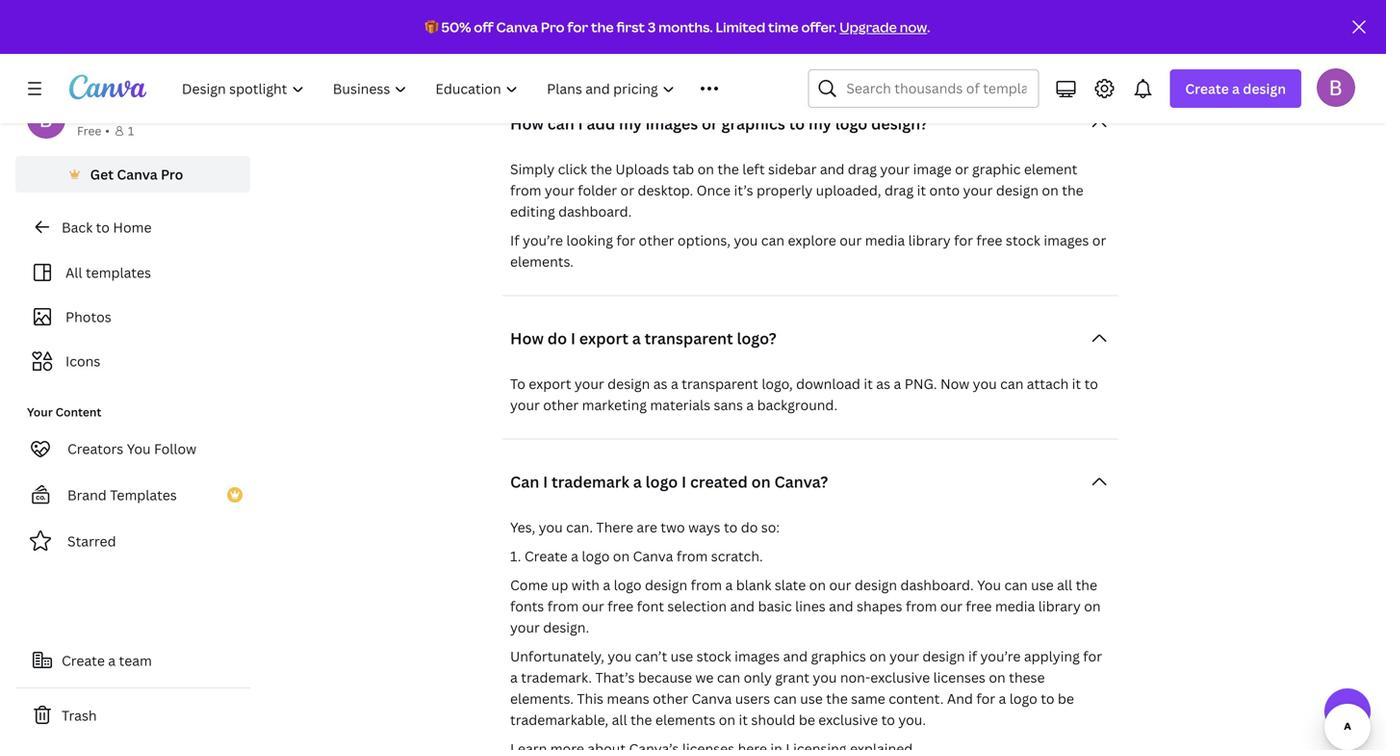 Task type: describe. For each thing, give the bounding box(es) containing it.
stock inside if you're looking for other options, you can explore our media library for free stock images or elements.
[[1006, 231, 1041, 249]]

1
[[128, 123, 134, 139]]

can i trademark a logo i created on canva?
[[510, 471, 829, 492]]

the left left
[[718, 160, 740, 178]]

content
[[55, 404, 101, 420]]

unfortunately, you can't use stock images and graphics on your design if you're applying for a trademark. that's because we can only grant you non-exclusive licenses on these elements. this means other canva users can use the same content. and for a logo to be trademarkable, all the elements on it should be exclusive to you.
[[510, 647, 1103, 729]]

properly
[[757, 181, 813, 199]]

fonts
[[510, 597, 544, 615]]

and right lines
[[829, 597, 854, 615]]

1 horizontal spatial use
[[801, 690, 823, 708]]

uploaded,
[[816, 181, 882, 199]]

content.
[[889, 690, 944, 708]]

your left image
[[881, 160, 910, 178]]

design up shapes
[[855, 576, 898, 594]]

options,
[[678, 231, 731, 249]]

i inside the 'how do i export a transparent logo?' dropdown button
[[571, 328, 576, 349]]

create a design
[[1186, 79, 1287, 98]]

1 my from the left
[[619, 113, 642, 134]]

tab
[[673, 160, 695, 178]]

export inside the to export your design as a transparent logo, download it as a png. now you can attach it to your other marketing materials sans a background.
[[529, 375, 572, 393]]

create a team button
[[15, 641, 250, 680]]

add
[[587, 113, 616, 134]]

once
[[697, 181, 731, 199]]

for right and
[[977, 690, 996, 708]]

can i trademark a logo i created on canva? button
[[503, 463, 1119, 501]]

our down with
[[582, 597, 605, 615]]

a inside "dropdown button"
[[634, 471, 642, 492]]

uploads
[[616, 160, 670, 178]]

can inside the to export your design as a transparent logo, download it as a png. now you can attach it to your other marketing materials sans a background.
[[1001, 375, 1024, 393]]

time
[[769, 18, 799, 36]]

can.
[[566, 518, 593, 536]]

get
[[90, 165, 114, 183]]

same
[[852, 690, 886, 708]]

you left non-
[[813, 668, 837, 687]]

do inside dropdown button
[[548, 328, 567, 349]]

looking
[[567, 231, 613, 249]]

other inside the to export your design as a transparent logo, download it as a png. now you can attach it to your other marketing materials sans a background.
[[543, 396, 579, 414]]

element
[[1025, 160, 1078, 178]]

to export your design as a transparent logo, download it as a png. now you can attach it to your other marketing materials sans a background.
[[510, 375, 1099, 414]]

trash
[[62, 706, 97, 725]]

and down the blank
[[731, 597, 755, 615]]

your down the click at left top
[[545, 181, 575, 199]]

2 as from the left
[[877, 375, 891, 393]]

design inside unfortunately, you can't use stock images and graphics on your design if you're applying for a trademark. that's because we can only grant you non-exclusive licenses on these elements. this means other canva users can use the same content. and for a logo to be trademarkable, all the elements on it should be exclusive to you.
[[923, 647, 966, 666]]

how do i export a transparent logo? button
[[503, 319, 1119, 358]]

🎁 50% off canva pro for the first 3 months. limited time offer. upgrade now .
[[425, 18, 931, 36]]

0 horizontal spatial drag
[[848, 160, 877, 178]]

images inside if you're looking for other options, you can explore our media library for free stock images or elements.
[[1044, 231, 1090, 249]]

get canva pro button
[[15, 156, 250, 193]]

trash link
[[15, 696, 250, 735]]

can inside come up with a logo design from a blank slate on our design dashboard. you can use all the fonts from our free font selection and basic lines and shapes from our free media library on your design.
[[1005, 576, 1028, 594]]

sidebar
[[769, 160, 817, 178]]

for left first
[[568, 18, 589, 36]]

50%
[[442, 18, 471, 36]]

for right 'looking'
[[617, 231, 636, 249]]

pro inside button
[[161, 165, 183, 183]]

logo inside dropdown button
[[836, 113, 868, 134]]

and inside simply click the uploads tab on the left sidebar and drag your image or graphic element from your folder or desktop. once it's properly uploaded, drag it onto your design on the editing dashboard.
[[820, 160, 845, 178]]

1 horizontal spatial do
[[741, 518, 758, 536]]

home
[[113, 218, 152, 236]]

you inside if you're looking for other options, you can explore our media library for free stock images or elements.
[[734, 231, 758, 249]]

it inside simply click the uploads tab on the left sidebar and drag your image or graphic element from your folder or desktop. once it's properly uploaded, drag it onto your design on the editing dashboard.
[[917, 181, 927, 199]]

1 as from the left
[[654, 375, 668, 393]]

logo inside unfortunately, you can't use stock images and graphics on your design if you're applying for a trademark. that's because we can only grant you non-exclusive licenses on these elements. this means other canva users can use the same content. and for a logo to be trademarkable, all the elements on it should be exclusive to you.
[[1010, 690, 1038, 708]]

follow
[[154, 440, 197, 458]]

design.
[[543, 618, 590, 637]]

only
[[744, 668, 772, 687]]

how can i add my images or graphics to my logo design?
[[510, 113, 928, 134]]

can inside dropdown button
[[548, 113, 575, 134]]

can inside if you're looking for other options, you can explore our media library for free stock images or elements.
[[762, 231, 785, 249]]

if you're looking for other options, you can explore our media library for free stock images or elements.
[[510, 231, 1107, 271]]

•
[[105, 123, 110, 139]]

for right applying
[[1084, 647, 1103, 666]]

you're inside unfortunately, you can't use stock images and graphics on your design if you're applying for a trademark. that's because we can only grant you non-exclusive licenses on these elements. this means other canva users can use the same content. and for a logo to be trademarkable, all the elements on it should be exclusive to you.
[[981, 647, 1021, 666]]

applying
[[1025, 647, 1080, 666]]

images for unfortunately, you can't use stock images and graphics on your design if you're applying for a trademark. that's because we can only grant you non-exclusive licenses on these elements. this means other canva users can use the same content. and for a logo to be trademarkable, all the elements on it should be exclusive to you.
[[735, 647, 780, 666]]

2 my from the left
[[809, 113, 832, 134]]

our right slate
[[830, 576, 852, 594]]

design?
[[872, 113, 928, 134]]

templates
[[110, 486, 177, 504]]

should
[[752, 711, 796, 729]]

Search search field
[[847, 70, 1027, 107]]

images for how can i add my images or graphics to my logo design?
[[646, 113, 698, 134]]

graphic
[[973, 160, 1021, 178]]

create a team
[[62, 652, 152, 670]]

basic
[[758, 597, 792, 615]]

ways
[[689, 518, 721, 536]]

licenses
[[934, 668, 986, 687]]

all templates
[[65, 263, 151, 282]]

stock inside unfortunately, you can't use stock images and graphics on your design if you're applying for a trademark. that's because we can only grant you non-exclusive licenses on these elements. this means other canva users can use the same content. and for a logo to be trademarkable, all the elements on it should be exclusive to you.
[[697, 647, 732, 666]]

trademarkable,
[[510, 711, 609, 729]]

first
[[617, 18, 645, 36]]

other inside unfortunately, you can't use stock images and graphics on your design if you're applying for a trademark. that's because we can only grant you non-exclusive licenses on these elements. this means other canva users can use the same content. and for a logo to be trademarkable, all the elements on it should be exclusive to you.
[[653, 690, 689, 708]]

bob builder image
[[1318, 68, 1356, 107]]

design inside dropdown button
[[1244, 79, 1287, 98]]

simply click the uploads tab on the left sidebar and drag your image or graphic element from your folder or desktop. once it's properly uploaded, drag it onto your design on the editing dashboard.
[[510, 160, 1084, 221]]

library inside if you're looking for other options, you can explore our media library for free stock images or elements.
[[909, 231, 951, 249]]

grant
[[776, 668, 810, 687]]

the up folder
[[591, 160, 612, 178]]

attach
[[1027, 375, 1069, 393]]

trademark.
[[521, 668, 592, 687]]

it right download
[[864, 375, 873, 393]]

elements. inside unfortunately, you can't use stock images and graphics on your design if you're applying for a trademark. that's because we can only grant you non-exclusive licenses on these elements. this means other canva users can use the same content. and for a logo to be trademarkable, all the elements on it should be exclusive to you.
[[510, 690, 574, 708]]

from inside simply click the uploads tab on the left sidebar and drag your image or graphic element from your folder or desktop. once it's properly uploaded, drag it onto your design on the editing dashboard.
[[510, 181, 542, 199]]

your content
[[27, 404, 101, 420]]

canva inside unfortunately, you can't use stock images and graphics on your design if you're applying for a trademark. that's because we can only grant you non-exclusive licenses on these elements. this means other canva users can use the same content. and for a logo to be trademarkable, all the elements on it should be exclusive to you.
[[692, 690, 732, 708]]

this
[[577, 690, 604, 708]]

you up that's
[[608, 647, 632, 666]]

left
[[743, 160, 765, 178]]

canva down are
[[633, 547, 674, 565]]

1 vertical spatial create
[[525, 547, 568, 565]]

font
[[637, 597, 664, 615]]

0 vertical spatial be
[[1058, 690, 1075, 708]]

your down graphic
[[964, 181, 993, 199]]

two
[[661, 518, 685, 536]]

the left first
[[591, 18, 614, 36]]

slate
[[775, 576, 806, 594]]

trademark
[[552, 471, 630, 492]]

png.
[[905, 375, 938, 393]]

🎁
[[425, 18, 439, 36]]

materials
[[650, 396, 711, 414]]

or inside dropdown button
[[702, 113, 718, 134]]

that's
[[596, 668, 635, 687]]

to inside dropdown button
[[789, 113, 805, 134]]

you inside come up with a logo design from a blank slate on our design dashboard. you can use all the fonts from our free font selection and basic lines and shapes from our free media library on your design.
[[978, 576, 1002, 594]]

unfortunately,
[[510, 647, 605, 666]]

and inside unfortunately, you can't use stock images and graphics on your design if you're applying for a trademark. that's because we can only grant you non-exclusive licenses on these elements. this means other canva users can use the same content. and for a logo to be trademarkable, all the elements on it should be exclusive to you.
[[784, 647, 808, 666]]

can right we
[[717, 668, 741, 687]]

canva right the 'off'
[[497, 18, 538, 36]]

logo up with
[[582, 547, 610, 565]]

if
[[969, 647, 978, 666]]

it inside unfortunately, you can't use stock images and graphics on your design if you're applying for a trademark. that's because we can only grant you non-exclusive licenses on these elements. this means other canva users can use the same content. and for a logo to be trademarkable, all the elements on it should be exclusive to you.
[[739, 711, 748, 729]]

starred link
[[15, 522, 250, 561]]

come
[[510, 576, 548, 594]]

create a design button
[[1171, 69, 1302, 108]]

team
[[119, 652, 152, 670]]

canva?
[[775, 471, 829, 492]]

it right attach
[[1073, 375, 1082, 393]]

0 vertical spatial exclusive
[[871, 668, 930, 687]]

from right shapes
[[906, 597, 938, 615]]

use inside come up with a logo design from a blank slate on our design dashboard. you can use all the fonts from our free font selection and basic lines and shapes from our free media library on your design.
[[1032, 576, 1054, 594]]

your up marketing
[[575, 375, 605, 393]]



Task type: locate. For each thing, give the bounding box(es) containing it.
all
[[65, 263, 82, 282]]

pro up back to home link
[[161, 165, 183, 183]]

blank
[[737, 576, 772, 594]]

0 horizontal spatial you
[[127, 440, 151, 458]]

simply
[[510, 160, 555, 178]]

1 horizontal spatial export
[[580, 328, 629, 349]]

images up tab
[[646, 113, 698, 134]]

desktop.
[[638, 181, 694, 199]]

1 how from the top
[[510, 113, 544, 134]]

to right attach
[[1085, 375, 1099, 393]]

our inside if you're looking for other options, you can explore our media library for free stock images or elements.
[[840, 231, 862, 249]]

there
[[597, 518, 634, 536]]

your down to
[[510, 396, 540, 414]]

stock up we
[[697, 647, 732, 666]]

free down graphic
[[977, 231, 1003, 249]]

images inside dropdown button
[[646, 113, 698, 134]]

use down grant
[[801, 690, 823, 708]]

1 horizontal spatial you're
[[981, 647, 1021, 666]]

can left attach
[[1001, 375, 1024, 393]]

0 horizontal spatial dashboard.
[[559, 202, 632, 221]]

exclusive down same
[[819, 711, 879, 729]]

free up if
[[966, 597, 992, 615]]

you right yes,
[[539, 518, 563, 536]]

0 horizontal spatial library
[[909, 231, 951, 249]]

onto
[[930, 181, 960, 199]]

to
[[510, 375, 526, 393]]

design down graphic
[[997, 181, 1039, 199]]

free •
[[77, 123, 110, 139]]

sans
[[714, 396, 743, 414]]

2 vertical spatial other
[[653, 690, 689, 708]]

media inside come up with a logo design from a blank slate on our design dashboard. you can use all the fonts from our free font selection and basic lines and shapes from our free media library on your design.
[[996, 597, 1036, 615]]

1 horizontal spatial stock
[[1006, 231, 1041, 249]]

from down ways
[[677, 547, 708, 565]]

logo inside "dropdown button"
[[646, 471, 678, 492]]

on
[[698, 160, 715, 178], [1042, 181, 1059, 199], [752, 471, 771, 492], [613, 547, 630, 565], [810, 576, 826, 594], [1085, 597, 1101, 615], [870, 647, 887, 666], [989, 668, 1006, 687], [719, 711, 736, 729]]

you right now
[[973, 375, 997, 393]]

from down simply on the top
[[510, 181, 542, 199]]

0 vertical spatial elements.
[[510, 252, 574, 271]]

0 vertical spatial how
[[510, 113, 544, 134]]

it down users
[[739, 711, 748, 729]]

0 horizontal spatial use
[[671, 647, 694, 666]]

library up applying
[[1039, 597, 1081, 615]]

graphics for or
[[722, 113, 786, 134]]

transparent up materials
[[645, 328, 734, 349]]

for down onto
[[955, 231, 974, 249]]

media inside if you're looking for other options, you can explore our media library for free stock images or elements.
[[866, 231, 906, 249]]

2 how from the top
[[510, 328, 544, 349]]

0 horizontal spatial my
[[619, 113, 642, 134]]

can down grant
[[774, 690, 797, 708]]

1 vertical spatial do
[[741, 518, 758, 536]]

1 vertical spatial elements.
[[510, 690, 574, 708]]

pro right the 'off'
[[541, 18, 565, 36]]

you inside the to export your design as a transparent logo, download it as a png. now you can attach it to your other marketing materials sans a background.
[[973, 375, 997, 393]]

the down element on the right top of page
[[1062, 181, 1084, 199]]

can
[[510, 471, 540, 492]]

can left explore
[[762, 231, 785, 249]]

from up the selection
[[691, 576, 722, 594]]

yes,
[[510, 518, 536, 536]]

months.
[[659, 18, 713, 36]]

0 vertical spatial export
[[580, 328, 629, 349]]

all up applying
[[1058, 576, 1073, 594]]

1 vertical spatial drag
[[885, 181, 914, 199]]

0 vertical spatial drag
[[848, 160, 877, 178]]

creators
[[67, 440, 124, 458]]

can
[[548, 113, 575, 134], [762, 231, 785, 249], [1001, 375, 1024, 393], [1005, 576, 1028, 594], [717, 668, 741, 687], [774, 690, 797, 708]]

exclusive up content.
[[871, 668, 930, 687]]

photos link
[[27, 299, 239, 335]]

1 horizontal spatial graphics
[[811, 647, 867, 666]]

images inside unfortunately, you can't use stock images and graphics on your design if you're applying for a trademark. that's because we can only grant you non-exclusive licenses on these elements. this means other canva users can use the same content. and for a logo to be trademarkable, all the elements on it should be exclusive to you.
[[735, 647, 780, 666]]

your
[[27, 404, 53, 420]]

0 horizontal spatial you're
[[523, 231, 563, 249]]

your inside come up with a logo design from a blank slate on our design dashboard. you can use all the fonts from our free font selection and basic lines and shapes from our free media library on your design.
[[510, 618, 540, 637]]

free
[[977, 231, 1003, 249], [608, 597, 634, 615], [966, 597, 992, 615]]

as up materials
[[654, 375, 668, 393]]

1 vertical spatial export
[[529, 375, 572, 393]]

i inside how can i add my images or graphics to my logo design? dropdown button
[[578, 113, 583, 134]]

canva right get
[[117, 165, 158, 183]]

1 horizontal spatial as
[[877, 375, 891, 393]]

0 horizontal spatial pro
[[161, 165, 183, 183]]

all down means
[[612, 711, 628, 729]]

1 elements. from the top
[[510, 252, 574, 271]]

how for how can i add my images or graphics to my logo design?
[[510, 113, 544, 134]]

drag up uploaded,
[[848, 160, 877, 178]]

editing
[[510, 202, 555, 221]]

1.
[[510, 547, 521, 565]]

1 vertical spatial graphics
[[811, 647, 867, 666]]

use up applying
[[1032, 576, 1054, 594]]

creators you follow
[[67, 440, 197, 458]]

dashboard. up shapes
[[901, 576, 974, 594]]

logo down 1. create a logo on canva from scratch.
[[614, 576, 642, 594]]

if
[[510, 231, 520, 249]]

are
[[637, 518, 658, 536]]

back to home
[[62, 218, 152, 236]]

2 horizontal spatial create
[[1186, 79, 1230, 98]]

your inside unfortunately, you can't use stock images and graphics on your design if you're applying for a trademark. that's because we can only grant you non-exclusive licenses on these elements. this means other canva users can use the same content. and for a logo to be trademarkable, all the elements on it should be exclusive to you.
[[890, 647, 920, 666]]

1 vertical spatial library
[[1039, 597, 1081, 615]]

as left png.
[[877, 375, 891, 393]]

3
[[648, 18, 656, 36]]

my right add
[[619, 113, 642, 134]]

the down means
[[631, 711, 652, 729]]

create inside dropdown button
[[1186, 79, 1230, 98]]

logo down these
[[1010, 690, 1038, 708]]

your
[[881, 160, 910, 178], [545, 181, 575, 199], [964, 181, 993, 199], [575, 375, 605, 393], [510, 396, 540, 414], [510, 618, 540, 637], [890, 647, 920, 666]]

all templates link
[[27, 254, 239, 291]]

be right the should
[[799, 711, 816, 729]]

0 horizontal spatial do
[[548, 328, 567, 349]]

images up only
[[735, 647, 780, 666]]

explore
[[788, 231, 837, 249]]

to left you.
[[882, 711, 896, 729]]

other
[[639, 231, 675, 249], [543, 396, 579, 414], [653, 690, 689, 708]]

starred
[[67, 532, 116, 550]]

0 vertical spatial graphics
[[722, 113, 786, 134]]

design
[[1244, 79, 1287, 98], [997, 181, 1039, 199], [608, 375, 650, 393], [645, 576, 688, 594], [855, 576, 898, 594], [923, 647, 966, 666]]

0 vertical spatial you're
[[523, 231, 563, 249]]

0 vertical spatial dashboard.
[[559, 202, 632, 221]]

upgrade
[[840, 18, 897, 36]]

2 vertical spatial use
[[801, 690, 823, 708]]

media down uploaded,
[[866, 231, 906, 249]]

export right to
[[529, 375, 572, 393]]

to down these
[[1041, 690, 1055, 708]]

1 horizontal spatial images
[[735, 647, 780, 666]]

2 vertical spatial images
[[735, 647, 780, 666]]

photos
[[65, 308, 111, 326]]

logo inside come up with a logo design from a blank slate on our design dashboard. you can use all the fonts from our free font selection and basic lines and shapes from our free media library on your design.
[[614, 576, 642, 594]]

to up sidebar
[[789, 113, 805, 134]]

1 horizontal spatial media
[[996, 597, 1036, 615]]

2 elements. from the top
[[510, 690, 574, 708]]

1 horizontal spatial be
[[1058, 690, 1075, 708]]

drag down image
[[885, 181, 914, 199]]

graphics inside dropdown button
[[722, 113, 786, 134]]

can't
[[635, 647, 668, 666]]

1 vertical spatial other
[[543, 396, 579, 414]]

create
[[1186, 79, 1230, 98], [525, 547, 568, 565], [62, 652, 105, 670]]

graphics inside unfortunately, you can't use stock images and graphics on your design if you're applying for a trademark. that's because we can only grant you non-exclusive licenses on these elements. this means other canva users can use the same content. and for a logo to be trademarkable, all the elements on it should be exclusive to you.
[[811, 647, 867, 666]]

how do i export a transparent logo?
[[510, 328, 777, 349]]

dashboard.
[[559, 202, 632, 221], [901, 576, 974, 594]]

0 vertical spatial create
[[1186, 79, 1230, 98]]

library
[[909, 231, 951, 249], [1039, 597, 1081, 615]]

elements.
[[510, 252, 574, 271], [510, 690, 574, 708]]

free left font
[[608, 597, 634, 615]]

export
[[580, 328, 629, 349], [529, 375, 572, 393]]

offer.
[[802, 18, 837, 36]]

design inside simply click the uploads tab on the left sidebar and drag your image or graphic element from your folder or desktop. once it's properly uploaded, drag it onto your design on the editing dashboard.
[[997, 181, 1039, 199]]

and up uploaded,
[[820, 160, 845, 178]]

1 horizontal spatial pro
[[541, 18, 565, 36]]

our
[[840, 231, 862, 249], [830, 576, 852, 594], [582, 597, 605, 615], [941, 597, 963, 615]]

all inside come up with a logo design from a blank slate on our design dashboard. you can use all the fonts from our free font selection and basic lines and shapes from our free media library on your design.
[[1058, 576, 1073, 594]]

with
[[572, 576, 600, 594]]

a
[[1233, 79, 1240, 98], [633, 328, 641, 349], [671, 375, 679, 393], [894, 375, 902, 393], [747, 396, 754, 414], [634, 471, 642, 492], [571, 547, 579, 565], [603, 576, 611, 594], [726, 576, 733, 594], [108, 652, 116, 670], [510, 668, 518, 687], [999, 690, 1007, 708]]

dashboard. inside come up with a logo design from a blank slate on our design dashboard. you can use all the fonts from our free font selection and basic lines and shapes from our free media library on your design.
[[901, 576, 974, 594]]

0 horizontal spatial create
[[62, 652, 105, 670]]

1 vertical spatial stock
[[697, 647, 732, 666]]

all inside unfortunately, you can't use stock images and graphics on your design if you're applying for a trademark. that's because we can only grant you non-exclusive licenses on these elements. this means other canva users can use the same content. and for a logo to be trademarkable, all the elements on it should be exclusive to you.
[[612, 711, 628, 729]]

1 horizontal spatial library
[[1039, 597, 1081, 615]]

free inside if you're looking for other options, you can explore our media library for free stock images or elements.
[[977, 231, 1003, 249]]

elements. down trademark.
[[510, 690, 574, 708]]

1 vertical spatial transparent
[[682, 375, 759, 393]]

dashboard. inside simply click the uploads tab on the left sidebar and drag your image or graphic element from your folder or desktop. once it's properly uploaded, drag it onto your design on the editing dashboard.
[[559, 202, 632, 221]]

brand templates
[[67, 486, 177, 504]]

you
[[127, 440, 151, 458], [978, 576, 1002, 594]]

export up marketing
[[580, 328, 629, 349]]

0 horizontal spatial be
[[799, 711, 816, 729]]

0 horizontal spatial images
[[646, 113, 698, 134]]

from up design.
[[548, 597, 579, 615]]

you're inside if you're looking for other options, you can explore our media library for free stock images or elements.
[[523, 231, 563, 249]]

design up marketing
[[608, 375, 650, 393]]

design left bob builder icon
[[1244, 79, 1287, 98]]

0 vertical spatial do
[[548, 328, 567, 349]]

1 vertical spatial how
[[510, 328, 544, 349]]

it's
[[734, 181, 754, 199]]

.
[[928, 18, 931, 36]]

to right ways
[[724, 518, 738, 536]]

0 vertical spatial media
[[866, 231, 906, 249]]

how for how do i export a transparent logo?
[[510, 328, 544, 349]]

can up applying
[[1005, 576, 1028, 594]]

users
[[736, 690, 771, 708]]

None search field
[[808, 69, 1040, 108]]

our up "licenses"
[[941, 597, 963, 615]]

library inside come up with a logo design from a blank slate on our design dashboard. you can use all the fonts from our free font selection and basic lines and shapes from our free media library on your design.
[[1039, 597, 1081, 615]]

it
[[917, 181, 927, 199], [864, 375, 873, 393], [1073, 375, 1082, 393], [739, 711, 748, 729]]

0 vertical spatial pro
[[541, 18, 565, 36]]

create inside button
[[62, 652, 105, 670]]

icons
[[65, 352, 100, 370]]

1 vertical spatial all
[[612, 711, 628, 729]]

shapes
[[857, 597, 903, 615]]

means
[[607, 690, 650, 708]]

or
[[702, 113, 718, 134], [956, 160, 969, 178], [621, 181, 635, 199], [1093, 231, 1107, 249]]

the up applying
[[1076, 576, 1098, 594]]

image
[[914, 160, 952, 178]]

library down onto
[[909, 231, 951, 249]]

off
[[474, 18, 494, 36]]

on inside can i trademark a logo i created on canva? "dropdown button"
[[752, 471, 771, 492]]

1 vertical spatial media
[[996, 597, 1036, 615]]

0 vertical spatial library
[[909, 231, 951, 249]]

0 vertical spatial other
[[639, 231, 675, 249]]

how inside dropdown button
[[510, 113, 544, 134]]

2 horizontal spatial use
[[1032, 576, 1054, 594]]

use up because
[[671, 647, 694, 666]]

0 horizontal spatial stock
[[697, 647, 732, 666]]

canva down we
[[692, 690, 732, 708]]

how can i add my images or graphics to my logo design? button
[[503, 105, 1119, 143]]

logo left design?
[[836, 113, 868, 134]]

the inside come up with a logo design from a blank slate on our design dashboard. you can use all the fonts from our free font selection and basic lines and shapes from our free media library on your design.
[[1076, 576, 1098, 594]]

you
[[734, 231, 758, 249], [973, 375, 997, 393], [539, 518, 563, 536], [608, 647, 632, 666], [813, 668, 837, 687]]

1 vertical spatial images
[[1044, 231, 1090, 249]]

1 horizontal spatial create
[[525, 547, 568, 565]]

canva
[[497, 18, 538, 36], [117, 165, 158, 183], [633, 547, 674, 565], [692, 690, 732, 708]]

or inside if you're looking for other options, you can explore our media library for free stock images or elements.
[[1093, 231, 1107, 249]]

export inside dropdown button
[[580, 328, 629, 349]]

other inside if you're looking for other options, you can explore our media library for free stock images or elements.
[[639, 231, 675, 249]]

0 vertical spatial use
[[1032, 576, 1054, 594]]

graphics for and
[[811, 647, 867, 666]]

create for create a design
[[1186, 79, 1230, 98]]

free
[[77, 123, 101, 139]]

design up font
[[645, 576, 688, 594]]

0 vertical spatial stock
[[1006, 231, 1041, 249]]

lines
[[796, 597, 826, 615]]

0 vertical spatial all
[[1058, 576, 1073, 594]]

to inside the to export your design as a transparent logo, download it as a png. now you can attach it to your other marketing materials sans a background.
[[1085, 375, 1099, 393]]

transparent inside dropdown button
[[645, 328, 734, 349]]

1 horizontal spatial drag
[[885, 181, 914, 199]]

0 horizontal spatial media
[[866, 231, 906, 249]]

how up simply on the top
[[510, 113, 544, 134]]

you right options,
[[734, 231, 758, 249]]

media up applying
[[996, 597, 1036, 615]]

elements. down if
[[510, 252, 574, 271]]

1 vertical spatial use
[[671, 647, 694, 666]]

how inside dropdown button
[[510, 328, 544, 349]]

all
[[1058, 576, 1073, 594], [612, 711, 628, 729]]

canva inside button
[[117, 165, 158, 183]]

non-
[[841, 668, 871, 687]]

elements
[[656, 711, 716, 729]]

1 vertical spatial pro
[[161, 165, 183, 183]]

1 vertical spatial you
[[978, 576, 1002, 594]]

2 vertical spatial create
[[62, 652, 105, 670]]

1 horizontal spatial all
[[1058, 576, 1073, 594]]

how up to
[[510, 328, 544, 349]]

0 horizontal spatial export
[[529, 375, 572, 393]]

to
[[789, 113, 805, 134], [96, 218, 110, 236], [1085, 375, 1099, 393], [724, 518, 738, 536], [1041, 690, 1055, 708], [882, 711, 896, 729]]

a inside button
[[108, 652, 116, 670]]

limited
[[716, 18, 766, 36]]

your down fonts
[[510, 618, 540, 637]]

design inside the to export your design as a transparent logo, download it as a png. now you can attach it to your other marketing materials sans a background.
[[608, 375, 650, 393]]

our right explore
[[840, 231, 862, 249]]

0 horizontal spatial as
[[654, 375, 668, 393]]

0 horizontal spatial all
[[612, 711, 628, 729]]

1 horizontal spatial my
[[809, 113, 832, 134]]

create for create a team
[[62, 652, 105, 670]]

elements. inside if you're looking for other options, you can explore our media library for free stock images or elements.
[[510, 252, 574, 271]]

be down applying
[[1058, 690, 1075, 708]]

you.
[[899, 711, 927, 729]]

graphics up non-
[[811, 647, 867, 666]]

icons link
[[27, 343, 239, 379]]

0 vertical spatial you
[[127, 440, 151, 458]]

0 vertical spatial images
[[646, 113, 698, 134]]

logo up "two"
[[646, 471, 678, 492]]

design up "licenses"
[[923, 647, 966, 666]]

media
[[866, 231, 906, 249], [996, 597, 1036, 615]]

can left add
[[548, 113, 575, 134]]

your up content.
[[890, 647, 920, 666]]

1 vertical spatial dashboard.
[[901, 576, 974, 594]]

1 vertical spatial exclusive
[[819, 711, 879, 729]]

top level navigation element
[[170, 69, 762, 108], [170, 69, 762, 108]]

you're
[[523, 231, 563, 249], [981, 647, 1021, 666]]

1 vertical spatial you're
[[981, 647, 1021, 666]]

it left onto
[[917, 181, 927, 199]]

1 horizontal spatial you
[[978, 576, 1002, 594]]

click
[[558, 160, 588, 178]]

we
[[696, 668, 714, 687]]

0 vertical spatial transparent
[[645, 328, 734, 349]]

drag
[[848, 160, 877, 178], [885, 181, 914, 199]]

other down because
[[653, 690, 689, 708]]

to right back
[[96, 218, 110, 236]]

transparent inside the to export your design as a transparent logo, download it as a png. now you can attach it to your other marketing materials sans a background.
[[682, 375, 759, 393]]

1 horizontal spatial dashboard.
[[901, 576, 974, 594]]

the down non-
[[827, 690, 848, 708]]

2 horizontal spatial images
[[1044, 231, 1090, 249]]

0 horizontal spatial graphics
[[722, 113, 786, 134]]

graphics up left
[[722, 113, 786, 134]]

1 vertical spatial be
[[799, 711, 816, 729]]



Task type: vqa. For each thing, say whether or not it's contained in the screenshot.
Templates
yes



